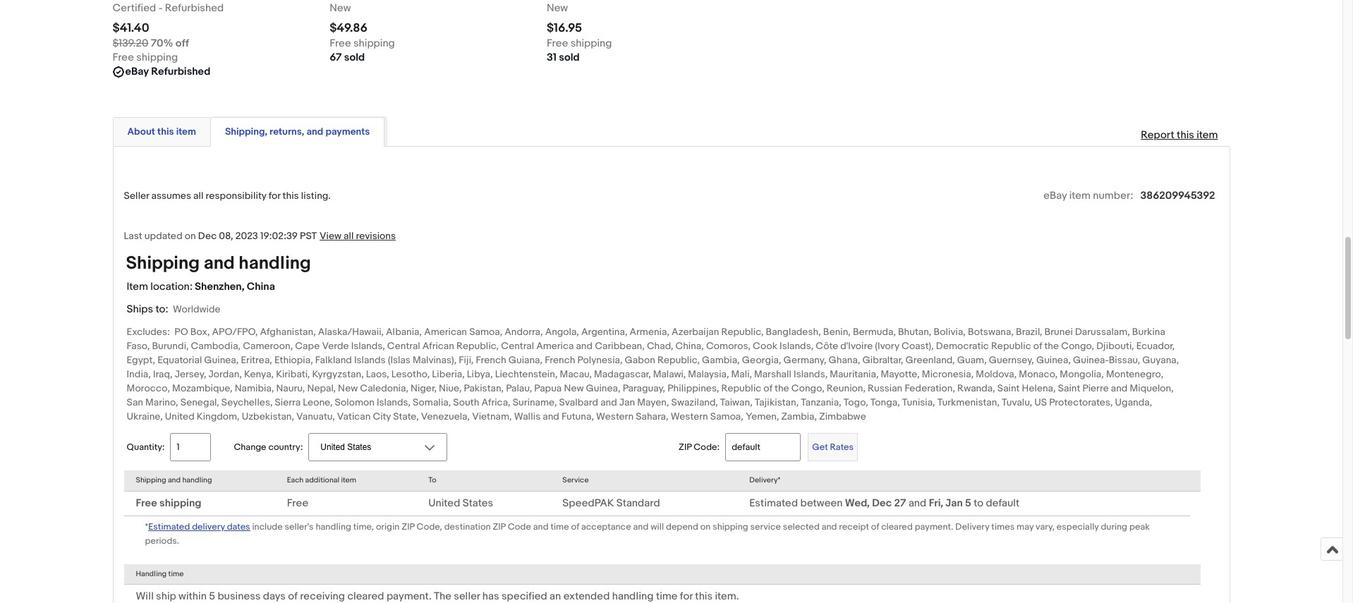 Task type: describe. For each thing, give the bounding box(es) containing it.
shipping, returns, and payments button
[[225, 125, 370, 138]]

additional
[[305, 476, 339, 485]]

cape
[[295, 340, 320, 352]]

31 sold text field
[[547, 51, 580, 65]]

to
[[428, 476, 436, 485]]

wed,
[[845, 497, 870, 510]]

free down each
[[287, 497, 308, 510]]

africa,
[[482, 397, 510, 409]]

brunei
[[1045, 326, 1073, 338]]

386209945392
[[1140, 189, 1215, 203]]

taiwan,
[[720, 397, 753, 409]]

acceptance
[[581, 521, 631, 532]]

0 vertical spatial republic,
[[721, 326, 764, 338]]

guam,
[[957, 354, 987, 366]]

$49.86 text field
[[330, 21, 367, 35]]

shipping inside new $16.95 free shipping 31 sold
[[571, 37, 612, 50]]

handling inside the 'include seller's handling time, origin zip code, destination zip code and time of acceptance and will depend on shipping service selected and receipt of cleared payment. delivery times may vary, especially during peak periods.'
[[316, 521, 351, 532]]

pakistan,
[[464, 383, 504, 395]]

dec for 27
[[872, 497, 892, 510]]

0 vertical spatial the
[[1044, 340, 1059, 352]]

free up the *
[[136, 497, 157, 510]]

about this item button
[[127, 125, 196, 138]]

bangladesh,
[[766, 326, 821, 338]]

ebay for ebay item number: 386209945392
[[1044, 189, 1067, 203]]

especially
[[1057, 521, 1099, 532]]

verde
[[322, 340, 349, 352]]

and left "receipt"
[[822, 521, 837, 532]]

$41.40
[[113, 21, 149, 35]]

1 horizontal spatial this
[[283, 190, 299, 202]]

ebay for ebay refurbished
[[125, 65, 149, 78]]

time,
[[353, 521, 374, 532]]

1 vertical spatial shipping and handling
[[136, 476, 212, 485]]

philippines,
[[668, 383, 719, 395]]

1 vertical spatial republic
[[721, 383, 761, 395]]

0 horizontal spatial free shipping text field
[[113, 51, 178, 65]]

bissau,
[[1109, 354, 1140, 366]]

new $49.86 free shipping 67 sold
[[330, 2, 395, 64]]

08,
[[219, 230, 233, 242]]

solomon
[[335, 397, 374, 409]]

refurbished inside the certified - refurbished $41.40 $139.20 70% off free shipping
[[165, 2, 224, 15]]

of down brazil,
[[1033, 340, 1042, 352]]

of down marshall
[[764, 383, 772, 395]]

1 vertical spatial handling
[[182, 476, 212, 485]]

report this item
[[1141, 129, 1218, 142]]

guyana,
[[1142, 354, 1179, 366]]

united inside the po box, apo/fpo, afghanistan, alaska/hawaii, albania, american samoa, andorra, angola, argentina, armenia, azerbaijan republic, bangladesh, benin, bermuda, bhutan, bolivia, botswana, brazil, brunei darussalam, burkina faso, burundi, cambodia, cameroon, cape verde islands, central african republic, central america and caribbean, chad, china, comoros, cook islands, côte d'ivoire (ivory coast), democratic republic of the congo, djibouti, ecuador, egypt, equatorial guinea, eritrea, ethiopia, falkland islands (islas malvinas), fiji, french guiana, french polynesia, gabon republic, gambia, georgia, germany, ghana, gibraltar, greenland, guam, guernsey, guinea, guinea-bissau, guyana, india, iraq, jersey, jordan, kenya, kiribati, kyrgyzstan, laos, lesotho, liberia, libya, liechtenstein, macau, madagascar, malawi, malaysia, mali, marshall islands, mauritania, mayotte, micronesia, moldova, monaco, mongolia, montenegro, morocco, mozambique, namibia, nauru, nepal, new caledonia, niger, niue, pakistan, palau, papua new guinea, paraguay, philippines, republic of the congo, reunion, russian federation, rwanda, saint helena, saint pierre and miquelon, san marino, senegal, seychelles, sierra leone, solomon islands, somalia, south africa, suriname, svalbard and jan mayen, swaziland, taiwan, tajikistan, tanzania, togo, tonga, tunisia, turkmenistan, tuvalu, us protectorates, uganda, ukraine, united kingdom, uzbekistan, vanuatu, vatican city state, venezuela, vietnam, wallis and futuna, western sahara, western samoa, yemen, zambia, zimbabwe
[[165, 411, 194, 423]]

ebay item number: 386209945392
[[1044, 189, 1215, 203]]

ebay refurbished
[[125, 65, 211, 78]]

côte
[[816, 340, 838, 352]]

0 horizontal spatial samoa,
[[469, 326, 502, 338]]

previous price $139.20 70% off text field
[[113, 37, 189, 51]]

jersey,
[[175, 369, 206, 381]]

and left will
[[633, 521, 649, 532]]

(islas
[[388, 354, 411, 366]]

0 horizontal spatial time
[[168, 569, 184, 578]]

1 horizontal spatial all
[[344, 230, 354, 242]]

delivery*
[[749, 476, 781, 485]]

futuna,
[[562, 411, 594, 423]]

rwanda,
[[957, 383, 995, 395]]

ZIP Code: text field
[[725, 434, 801, 462]]

new $16.95 free shipping 31 sold
[[547, 2, 612, 64]]

67 sold text field
[[330, 51, 365, 65]]

and up the free shipping
[[168, 476, 181, 485]]

zimbabwe
[[819, 411, 866, 423]]

and right 'svalbard'
[[600, 397, 617, 409]]

box,
[[190, 326, 210, 338]]

1 vertical spatial congo,
[[791, 383, 825, 395]]

new down "macau,"
[[564, 383, 584, 395]]

last
[[124, 230, 142, 242]]

china,
[[676, 340, 704, 352]]

papua
[[534, 383, 562, 395]]

free shipping
[[136, 497, 201, 510]]

eritrea,
[[241, 354, 272, 366]]

fiji,
[[459, 354, 474, 366]]

seller
[[124, 190, 149, 202]]

new text field for $16.95
[[547, 2, 568, 16]]

dec for 08,
[[198, 230, 217, 242]]

1 vertical spatial samoa,
[[710, 411, 743, 423]]

returns,
[[270, 126, 304, 138]]

0 vertical spatial shipping and handling
[[126, 253, 311, 275]]

listing.
[[301, 190, 331, 202]]

0 vertical spatial shipping
[[126, 253, 200, 275]]

code,
[[417, 521, 442, 532]]

Free shipping text field
[[547, 37, 612, 51]]

time inside the 'include seller's handling time, origin zip code, destination zip code and time of acceptance and will depend on shipping service selected and receipt of cleared payment. delivery times may vary, especially during peak periods.'
[[551, 521, 569, 532]]

moldova,
[[976, 369, 1017, 381]]

speedpak
[[563, 497, 614, 510]]

free inside new $49.86 free shipping 67 sold
[[330, 37, 351, 50]]

ecuador,
[[1136, 340, 1175, 352]]

1 horizontal spatial free shipping text field
[[330, 37, 395, 51]]

view
[[320, 230, 341, 242]]

each additional item
[[287, 476, 356, 485]]

islands, down caledonia,
[[377, 397, 411, 409]]

rates
[[830, 442, 854, 453]]

polynesia,
[[577, 354, 623, 366]]

swaziland,
[[671, 397, 718, 409]]

responsibility
[[206, 190, 266, 202]]

equatorial
[[157, 354, 202, 366]]

burundi,
[[152, 340, 189, 352]]

and up polynesia,
[[576, 340, 593, 352]]

vanuatu,
[[296, 411, 335, 423]]

federation,
[[905, 383, 955, 395]]

us
[[1034, 397, 1047, 409]]

tanzania,
[[801, 397, 841, 409]]

item for report this item
[[1197, 129, 1218, 142]]

of right "receipt"
[[871, 521, 879, 532]]

bolivia,
[[934, 326, 966, 338]]

new inside new $49.86 free shipping 67 sold
[[330, 2, 351, 15]]

1 central from the left
[[387, 340, 420, 352]]

botswana,
[[968, 326, 1014, 338]]

2023
[[235, 230, 258, 242]]

0 vertical spatial on
[[185, 230, 196, 242]]

each
[[287, 476, 304, 485]]

brazil,
[[1016, 326, 1042, 338]]

27
[[894, 497, 906, 510]]

-
[[158, 2, 163, 15]]

shipping inside the 'include seller's handling time, origin zip code, destination zip code and time of acceptance and will depend on shipping service selected and receipt of cleared payment. delivery times may vary, especially during peak periods.'
[[713, 521, 748, 532]]

morocco,
[[127, 383, 170, 395]]

tuvalu,
[[1002, 397, 1032, 409]]

1 saint from the left
[[997, 383, 1020, 395]]

2 horizontal spatial guinea,
[[1036, 354, 1071, 366]]

protectorates,
[[1049, 397, 1113, 409]]

1 vertical spatial shipping
[[136, 476, 166, 485]]

during
[[1101, 521, 1127, 532]]

benin,
[[823, 326, 851, 338]]

liberia,
[[432, 369, 465, 381]]

and right 27
[[909, 497, 927, 510]]

new up the solomon
[[338, 383, 358, 395]]

standard
[[616, 497, 660, 510]]

marino,
[[145, 397, 178, 409]]

ships
[[127, 303, 153, 316]]

albania,
[[386, 326, 422, 338]]

gabon
[[625, 354, 655, 366]]

turkmenistan,
[[937, 397, 1000, 409]]

angola,
[[545, 326, 579, 338]]

shipping inside new $49.86 free shipping 67 sold
[[353, 37, 395, 50]]

ships to:
[[127, 303, 168, 316]]

po box, apo/fpo, afghanistan, alaska/hawaii, albania, american samoa, andorra, angola, argentina, armenia, azerbaijan republic, bangladesh, benin, bermuda, bhutan, bolivia, botswana, brazil, brunei darussalam, burkina faso, burundi, cambodia, cameroon, cape verde islands, central african republic, central america and caribbean, chad, china, comoros, cook islands, côte d'ivoire (ivory coast), democratic republic of the congo, djibouti, ecuador, egypt, equatorial guinea, eritrea, ethiopia, falkland islands (islas malvinas), fiji, french guiana, french polynesia, gabon republic, gambia, georgia, germany, ghana, gibraltar, greenland, guam, guernsey, guinea, guinea-bissau, guyana, india, iraq, jersey, jordan, kenya, kiribati, kyrgyzstan, laos, lesotho, liberia, libya, liechtenstein, macau, madagascar, malawi, malaysia, mali, marshall islands, mauritania, mayotte, micronesia, moldova, monaco, mongolia, montenegro, morocco, mozambique, namibia, nauru, nepal, new caledonia, niger, niue, pakistan, palau, papua new guinea, paraguay, philippines, republic of the congo, reunion, russian federation, rwanda, saint helena, saint pierre and miquelon, san marino, senegal, seychelles, sierra leone, solomon islands, somalia, south africa, suriname, svalbard and jan mayen, swaziland, taiwan, tajikistan, tanzania, togo, tonga, tunisia, turkmenistan, tuvalu, us protectorates, uganda, ukraine, united kingdom, uzbekistan, vanuatu, vatican city state, venezuela, vietnam, wallis and futuna, western sahara, western samoa, yemen, zambia, zimbabwe
[[127, 326, 1179, 423]]

$16.95
[[547, 21, 582, 35]]

fri,
[[929, 497, 943, 510]]



Task type: vqa. For each thing, say whether or not it's contained in the screenshot.
Federation,
yes



Task type: locate. For each thing, give the bounding box(es) containing it.
central down andorra, at the left bottom
[[501, 340, 534, 352]]

zip left code:
[[679, 441, 692, 453]]

and right code
[[533, 521, 549, 532]]

item right additional
[[341, 476, 356, 485]]

and inside button
[[307, 126, 323, 138]]

of down speedpak
[[571, 521, 579, 532]]

0 vertical spatial united
[[165, 411, 194, 423]]

islands
[[354, 354, 386, 366]]

1 vertical spatial republic,
[[456, 340, 499, 352]]

$139.20
[[113, 37, 148, 50]]

french up libya,
[[476, 354, 506, 366]]

1 vertical spatial time
[[168, 569, 184, 578]]

islands, down germany,
[[794, 369, 828, 381]]

0 horizontal spatial this
[[157, 126, 174, 138]]

0 horizontal spatial united
[[165, 411, 194, 423]]

view all revisions link
[[317, 229, 396, 243]]

0 horizontal spatial dec
[[198, 230, 217, 242]]

jan left 5
[[946, 497, 963, 510]]

namibia,
[[235, 383, 274, 395]]

venezuela,
[[421, 411, 470, 423]]

comoros,
[[706, 340, 751, 352]]

0 horizontal spatial on
[[185, 230, 196, 242]]

0 horizontal spatial western
[[596, 411, 634, 423]]

2 horizontal spatial republic,
[[721, 326, 764, 338]]

0 vertical spatial jan
[[619, 397, 635, 409]]

Quantity: text field
[[170, 434, 211, 462]]

shipping,
[[225, 126, 267, 138]]

republic down the mali,
[[721, 383, 761, 395]]

1 vertical spatial all
[[344, 230, 354, 242]]

state,
[[393, 411, 419, 423]]

New text field
[[330, 2, 351, 16], [547, 2, 568, 16]]

2 french from the left
[[545, 354, 575, 366]]

0 horizontal spatial sold
[[344, 51, 365, 64]]

refurbished inside text box
[[151, 65, 211, 78]]

city
[[373, 411, 391, 423]]

1 horizontal spatial saint
[[1058, 383, 1080, 395]]

shipping inside the certified - refurbished $41.40 $139.20 70% off free shipping
[[136, 51, 178, 64]]

shipping up location:
[[126, 253, 200, 275]]

shipping and handling up the free shipping
[[136, 476, 212, 485]]

new text field up $16.95
[[547, 2, 568, 16]]

free shipping text field down $49.86
[[330, 37, 395, 51]]

certified
[[113, 2, 156, 15]]

samoa, up fiji,
[[469, 326, 502, 338]]

ebay left number:
[[1044, 189, 1067, 203]]

origin
[[376, 521, 400, 532]]

iraq,
[[153, 369, 173, 381]]

0 vertical spatial estimated
[[749, 497, 798, 510]]

kenya,
[[244, 369, 274, 381]]

nauru,
[[276, 383, 305, 395]]

1 horizontal spatial united
[[428, 497, 460, 510]]

1 horizontal spatial zip
[[493, 521, 506, 532]]

free up 31
[[547, 37, 568, 50]]

1 horizontal spatial republic,
[[657, 354, 700, 366]]

1 vertical spatial ebay
[[1044, 189, 1067, 203]]

tab list containing about this item
[[113, 114, 1230, 147]]

chad,
[[647, 340, 673, 352]]

madagascar,
[[594, 369, 651, 381]]

shenzhen,
[[195, 280, 244, 294]]

seychelles,
[[221, 397, 273, 409]]

and
[[307, 126, 323, 138], [204, 253, 235, 275], [576, 340, 593, 352], [1111, 383, 1128, 395], [600, 397, 617, 409], [543, 411, 559, 423], [168, 476, 181, 485], [909, 497, 927, 510], [533, 521, 549, 532], [633, 521, 649, 532], [822, 521, 837, 532]]

micronesia,
[[922, 369, 974, 381]]

0 horizontal spatial guinea,
[[204, 354, 239, 366]]

yemen,
[[746, 411, 779, 423]]

sold for $49.86
[[344, 51, 365, 64]]

estimated between wed, dec 27 and fri, jan 5 to default
[[749, 497, 1020, 510]]

ebay down $139.20
[[125, 65, 149, 78]]

united down marino,
[[165, 411, 194, 423]]

shipping down $16.95 text field
[[571, 37, 612, 50]]

jan down paraguay,
[[619, 397, 635, 409]]

worldwide
[[173, 304, 220, 316]]

faso,
[[127, 340, 150, 352]]

free up 67 at the left of the page
[[330, 37, 351, 50]]

mayotte,
[[881, 369, 920, 381]]

to
[[974, 497, 984, 510]]

2 vertical spatial handling
[[316, 521, 351, 532]]

wallis
[[514, 411, 541, 423]]

1 horizontal spatial new text field
[[547, 2, 568, 16]]

refurbished
[[165, 2, 224, 15], [151, 65, 211, 78]]

2 central from the left
[[501, 340, 534, 352]]

1 horizontal spatial samoa,
[[710, 411, 743, 423]]

peak
[[1129, 521, 1150, 532]]

0 vertical spatial congo,
[[1061, 340, 1094, 352]]

jan inside the po box, apo/fpo, afghanistan, alaska/hawaii, albania, american samoa, andorra, angola, argentina, armenia, azerbaijan republic, bangladesh, benin, bermuda, bhutan, bolivia, botswana, brazil, brunei darussalam, burkina faso, burundi, cambodia, cameroon, cape verde islands, central african republic, central america and caribbean, chad, china, comoros, cook islands, côte d'ivoire (ivory coast), democratic republic of the congo, djibouti, ecuador, egypt, equatorial guinea, eritrea, ethiopia, falkland islands (islas malvinas), fiji, french guiana, french polynesia, gabon republic, gambia, georgia, germany, ghana, gibraltar, greenland, guam, guernsey, guinea, guinea-bissau, guyana, india, iraq, jersey, jordan, kenya, kiribati, kyrgyzstan, laos, lesotho, liberia, libya, liechtenstein, macau, madagascar, malawi, malaysia, mali, marshall islands, mauritania, mayotte, micronesia, moldova, monaco, mongolia, montenegro, morocco, mozambique, namibia, nauru, nepal, new caledonia, niger, niue, pakistan, palau, papua new guinea, paraguay, philippines, republic of the congo, reunion, russian federation, rwanda, saint helena, saint pierre and miquelon, san marino, senegal, seychelles, sierra leone, solomon islands, somalia, south africa, suriname, svalbard and jan mayen, swaziland, taiwan, tajikistan, tanzania, togo, tonga, tunisia, turkmenistan, tuvalu, us protectorates, uganda, ukraine, united kingdom, uzbekistan, vanuatu, vatican city state, venezuela, vietnam, wallis and futuna, western sahara, western samoa, yemen, zambia, zimbabwe
[[619, 397, 635, 409]]

free inside new $16.95 free shipping 31 sold
[[547, 37, 568, 50]]

1 horizontal spatial dec
[[872, 497, 892, 510]]

saint up protectorates,
[[1058, 383, 1080, 395]]

1 french from the left
[[476, 354, 506, 366]]

change
[[234, 442, 266, 453]]

all
[[193, 190, 204, 202], [344, 230, 354, 242]]

shipping down 70%
[[136, 51, 178, 64]]

republic, up 'malawi,' in the bottom of the page
[[657, 354, 700, 366]]

nepal,
[[307, 383, 336, 395]]

new up $49.86 text box
[[330, 2, 351, 15]]

guinea, up monaco,
[[1036, 354, 1071, 366]]

this right for
[[283, 190, 299, 202]]

1 horizontal spatial guinea,
[[586, 383, 621, 395]]

0 vertical spatial all
[[193, 190, 204, 202]]

uganda,
[[1115, 397, 1152, 409]]

0 horizontal spatial congo,
[[791, 383, 825, 395]]

this inside report this item link
[[1177, 129, 1194, 142]]

on inside the 'include seller's handling time, origin zip code, destination zip code and time of acceptance and will depend on shipping service selected and receipt of cleared payment. delivery times may vary, especially during peak periods.'
[[700, 521, 711, 532]]

1 vertical spatial the
[[775, 383, 789, 395]]

western down swaziland,
[[671, 411, 708, 423]]

this for report
[[1177, 129, 1194, 142]]

between
[[800, 497, 843, 510]]

sold inside new $16.95 free shipping 31 sold
[[559, 51, 580, 64]]

darussalam,
[[1075, 326, 1130, 338]]

free down $139.20
[[113, 51, 134, 64]]

item inside button
[[176, 126, 196, 138]]

republic, up fiji,
[[456, 340, 499, 352]]

congo, up tanzania,
[[791, 383, 825, 395]]

free inside the certified - refurbished $41.40 $139.20 70% off free shipping
[[113, 51, 134, 64]]

0 horizontal spatial new text field
[[330, 2, 351, 16]]

united down to
[[428, 497, 460, 510]]

dec left 27
[[872, 497, 892, 510]]

cameroon,
[[243, 340, 293, 352]]

0 vertical spatial handling
[[239, 253, 311, 275]]

new text field up $49.86 text box
[[330, 2, 351, 16]]

congo, up guinea-
[[1061, 340, 1094, 352]]

shipping and handling up shenzhen,
[[126, 253, 311, 275]]

Free shipping text field
[[330, 37, 395, 51], [113, 51, 178, 65]]

1 horizontal spatial time
[[551, 521, 569, 532]]

0 vertical spatial time
[[551, 521, 569, 532]]

handling up china
[[239, 253, 311, 275]]

dates
[[227, 521, 250, 532]]

shipping up * estimated delivery dates
[[159, 497, 201, 510]]

seller assumes all responsibility for this listing.
[[124, 190, 331, 202]]

senegal,
[[180, 397, 219, 409]]

and up 'uganda,'
[[1111, 383, 1128, 395]]

1 vertical spatial estimated
[[148, 521, 190, 532]]

this right report on the right
[[1177, 129, 1194, 142]]

sold for $16.95
[[559, 51, 580, 64]]

sold inside new $49.86 free shipping 67 sold
[[344, 51, 365, 64]]

guinea, up jordan, at the bottom
[[204, 354, 239, 366]]

0 horizontal spatial all
[[193, 190, 204, 202]]

1 sold from the left
[[344, 51, 365, 64]]

item left number:
[[1069, 189, 1091, 203]]

tajikistan,
[[755, 397, 799, 409]]

refurbished down off
[[151, 65, 211, 78]]

1 horizontal spatial sold
[[559, 51, 580, 64]]

2 new text field from the left
[[547, 2, 568, 16]]

estimated delivery dates link
[[148, 520, 250, 533]]

sold right 67 at the left of the page
[[344, 51, 365, 64]]

1 vertical spatial on
[[700, 521, 711, 532]]

delivery
[[192, 521, 225, 532]]

zip
[[679, 441, 692, 453], [402, 521, 415, 532], [493, 521, 506, 532]]

about this item
[[127, 126, 196, 138]]

cleared
[[881, 521, 913, 532]]

0 horizontal spatial estimated
[[148, 521, 190, 532]]

on right updated on the top left of the page
[[185, 230, 196, 242]]

south
[[453, 397, 479, 409]]

1 horizontal spatial western
[[671, 411, 708, 423]]

united
[[165, 411, 194, 423], [428, 497, 460, 510]]

2 saint from the left
[[1058, 383, 1080, 395]]

this right about
[[157, 126, 174, 138]]

location:
[[151, 280, 193, 294]]

this inside about this item button
[[157, 126, 174, 138]]

$41.40 text field
[[113, 21, 149, 35]]

0 horizontal spatial jan
[[619, 397, 635, 409]]

china
[[247, 280, 275, 294]]

dec left 08, at the left top of page
[[198, 230, 217, 242]]

0 vertical spatial dec
[[198, 230, 217, 242]]

mayen,
[[637, 397, 669, 409]]

islands, down bangladesh,
[[780, 340, 814, 352]]

1 horizontal spatial french
[[545, 354, 575, 366]]

change country:
[[234, 442, 303, 453]]

estimated up periods. at the left bottom of page
[[148, 521, 190, 532]]

handling time
[[136, 569, 184, 578]]

saint up tuvalu,
[[997, 383, 1020, 395]]

handling down quantity: text box
[[182, 476, 212, 485]]

periods.
[[145, 535, 179, 547]]

free
[[330, 37, 351, 50], [547, 37, 568, 50], [113, 51, 134, 64], [136, 497, 157, 510], [287, 497, 308, 510]]

palau,
[[506, 383, 532, 395]]

new up $16.95
[[547, 2, 568, 15]]

helena,
[[1022, 383, 1056, 395]]

1 new text field from the left
[[330, 2, 351, 16]]

country:
[[268, 442, 303, 453]]

refurbished right - in the left of the page
[[165, 2, 224, 15]]

somalia,
[[413, 397, 451, 409]]

marshall
[[754, 369, 792, 381]]

zip right origin
[[402, 521, 415, 532]]

0 horizontal spatial french
[[476, 354, 506, 366]]

report this item link
[[1134, 122, 1225, 149]]

islands, up islands
[[351, 340, 385, 352]]

0 horizontal spatial ebay
[[125, 65, 149, 78]]

shipping down $49.86 text box
[[353, 37, 395, 50]]

1 horizontal spatial ebay
[[1044, 189, 1067, 203]]

shipping left service
[[713, 521, 748, 532]]

2 horizontal spatial this
[[1177, 129, 1194, 142]]

western right futuna,
[[596, 411, 634, 423]]

default
[[986, 497, 1020, 510]]

2 horizontal spatial zip
[[679, 441, 692, 453]]

all right assumes
[[193, 190, 204, 202]]

1 horizontal spatial the
[[1044, 340, 1059, 352]]

tonga,
[[870, 397, 900, 409]]

1 horizontal spatial on
[[700, 521, 711, 532]]

ebay inside text box
[[125, 65, 149, 78]]

item for each additional item
[[341, 476, 356, 485]]

tab list
[[113, 114, 1230, 147]]

2 sold from the left
[[559, 51, 580, 64]]

67
[[330, 51, 342, 64]]

eBay Refurbished text field
[[125, 65, 211, 79]]

san
[[127, 397, 143, 409]]

republic, up comoros,
[[721, 326, 764, 338]]

handling
[[136, 569, 167, 578]]

2 vertical spatial republic,
[[657, 354, 700, 366]]

new text field for $49.86
[[330, 2, 351, 16]]

and right "returns,"
[[307, 126, 323, 138]]

0 horizontal spatial central
[[387, 340, 420, 352]]

time down speedpak
[[551, 521, 569, 532]]

this for about
[[157, 126, 174, 138]]

armenia,
[[630, 326, 669, 338]]

1 vertical spatial refurbished
[[151, 65, 211, 78]]

0 vertical spatial refurbished
[[165, 2, 224, 15]]

estimated down delivery*
[[749, 497, 798, 510]]

free shipping text field down $139.20
[[113, 51, 178, 65]]

for
[[269, 190, 280, 202]]

the up "tajikistan,"
[[775, 383, 789, 395]]

0 vertical spatial ebay
[[125, 65, 149, 78]]

zip left code
[[493, 521, 506, 532]]

mali,
[[731, 369, 752, 381]]

1 western from the left
[[596, 411, 634, 423]]

greenland,
[[906, 354, 955, 366]]

1 horizontal spatial handling
[[239, 253, 311, 275]]

1 vertical spatial jan
[[946, 497, 963, 510]]

1 horizontal spatial republic
[[991, 340, 1031, 352]]

item right about
[[176, 126, 196, 138]]

shipping up the free shipping
[[136, 476, 166, 485]]

congo,
[[1061, 340, 1094, 352], [791, 383, 825, 395]]

0 horizontal spatial the
[[775, 383, 789, 395]]

0 vertical spatial samoa,
[[469, 326, 502, 338]]

item right report on the right
[[1197, 129, 1218, 142]]

Certified - Refurbished text field
[[113, 2, 224, 16]]

gibraltar,
[[863, 354, 903, 366]]

1 vertical spatial dec
[[872, 497, 892, 510]]

0 horizontal spatial saint
[[997, 383, 1020, 395]]

niue,
[[439, 383, 462, 395]]

0 horizontal spatial handling
[[182, 476, 212, 485]]

new inside new $16.95 free shipping 31 sold
[[547, 2, 568, 15]]

mongolia,
[[1060, 369, 1104, 381]]

0 vertical spatial republic
[[991, 340, 1031, 352]]

paraguay,
[[623, 383, 665, 395]]

sierra
[[275, 397, 301, 409]]

guinea, down madagascar,
[[586, 383, 621, 395]]

time right handling
[[168, 569, 184, 578]]

and up shenzhen,
[[204, 253, 235, 275]]

samoa, down taiwan,
[[710, 411, 743, 423]]

item for about this item
[[176, 126, 196, 138]]

mauritania,
[[830, 369, 879, 381]]

tunisia,
[[902, 397, 935, 409]]

on right depend
[[700, 521, 711, 532]]

$16.95 text field
[[547, 21, 582, 35]]

coast),
[[902, 340, 934, 352]]

sold right 31
[[559, 51, 580, 64]]

0 horizontal spatial republic
[[721, 383, 761, 395]]

selected
[[783, 521, 820, 532]]

montenegro,
[[1106, 369, 1164, 381]]

and down suriname,
[[543, 411, 559, 423]]

afghanistan,
[[260, 326, 316, 338]]

to:
[[156, 303, 168, 316]]

central down albania,
[[387, 340, 420, 352]]

french down america
[[545, 354, 575, 366]]

the down brunei
[[1044, 340, 1059, 352]]

0 horizontal spatial zip
[[402, 521, 415, 532]]

2 western from the left
[[671, 411, 708, 423]]

po
[[174, 326, 188, 338]]

2 horizontal spatial handling
[[316, 521, 351, 532]]

vatican
[[337, 411, 371, 423]]

pst
[[300, 230, 317, 242]]

1 horizontal spatial central
[[501, 340, 534, 352]]

1 horizontal spatial jan
[[946, 497, 963, 510]]

sold
[[344, 51, 365, 64], [559, 51, 580, 64]]

handling left time,
[[316, 521, 351, 532]]

1 horizontal spatial congo,
[[1061, 340, 1094, 352]]

all right view
[[344, 230, 354, 242]]

1 horizontal spatial estimated
[[749, 497, 798, 510]]

0 horizontal spatial republic,
[[456, 340, 499, 352]]

1 vertical spatial united
[[428, 497, 460, 510]]

republic up guernsey,
[[991, 340, 1031, 352]]



